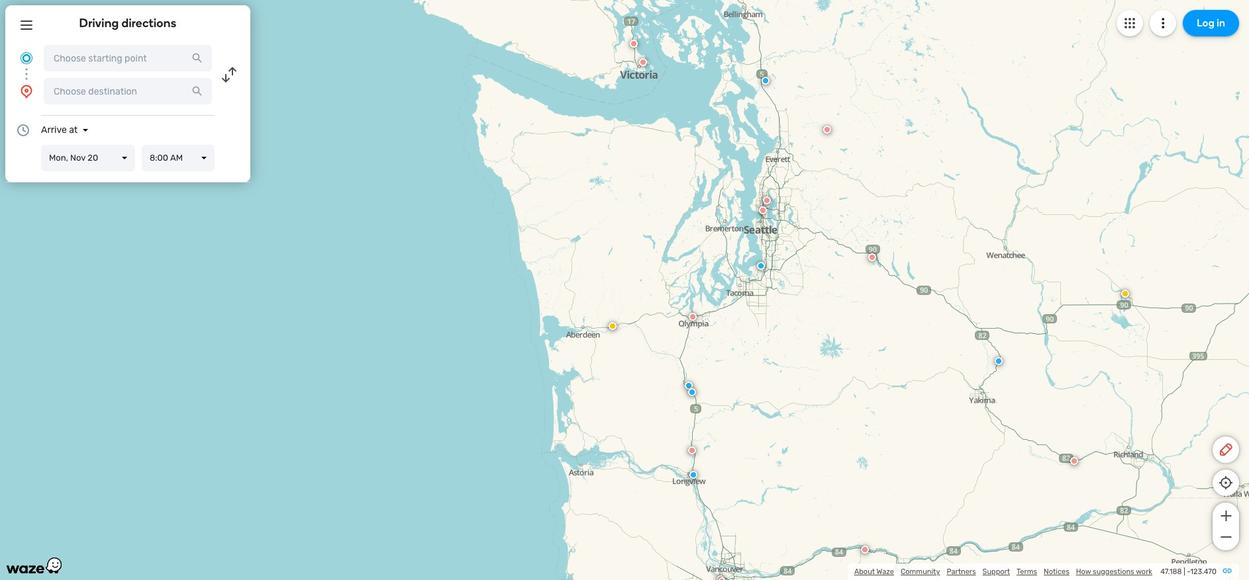 Task type: locate. For each thing, give the bounding box(es) containing it.
notices link
[[1044, 568, 1070, 577]]

hazard image
[[1121, 290, 1129, 298], [609, 323, 617, 331]]

support
[[983, 568, 1010, 577]]

1 vertical spatial hazard image
[[609, 323, 617, 331]]

notices
[[1044, 568, 1070, 577]]

123.470
[[1191, 568, 1217, 577]]

20
[[88, 153, 98, 163]]

0 vertical spatial hazard image
[[1121, 290, 1129, 298]]

arrive
[[41, 125, 67, 136]]

road closed image
[[823, 126, 831, 134], [759, 207, 767, 215], [868, 254, 876, 262], [689, 313, 697, 321], [688, 447, 696, 455], [1070, 458, 1078, 466], [861, 546, 869, 554], [717, 576, 725, 581], [718, 578, 726, 581]]

directions
[[122, 16, 176, 30]]

terms
[[1017, 568, 1037, 577]]

2 horizontal spatial road closed image
[[763, 197, 771, 205]]

clock image
[[15, 123, 31, 138]]

47.188
[[1161, 568, 1182, 577]]

|
[[1184, 568, 1186, 577]]

1 vertical spatial road closed image
[[639, 58, 647, 66]]

8:00 am list box
[[142, 145, 215, 172]]

work
[[1136, 568, 1153, 577]]

0 vertical spatial road closed image
[[630, 40, 638, 48]]

1 horizontal spatial road closed image
[[639, 58, 647, 66]]

1 horizontal spatial hazard image
[[1121, 290, 1129, 298]]

community
[[901, 568, 940, 577]]

link image
[[1222, 566, 1233, 577]]

8:00
[[150, 153, 168, 163]]

mon, nov 20 list box
[[41, 145, 135, 172]]

nov
[[70, 153, 86, 163]]

Choose starting point text field
[[44, 45, 212, 72]]

support link
[[983, 568, 1010, 577]]

partners
[[947, 568, 976, 577]]

0 horizontal spatial road closed image
[[630, 40, 638, 48]]

road closed image
[[630, 40, 638, 48], [639, 58, 647, 66], [763, 197, 771, 205]]

about waze link
[[854, 568, 894, 577]]

partners link
[[947, 568, 976, 577]]

police image
[[688, 389, 696, 397]]

police image
[[762, 77, 770, 85], [757, 262, 765, 270], [995, 358, 1003, 366], [685, 382, 693, 390], [690, 472, 698, 480]]



Task type: describe. For each thing, give the bounding box(es) containing it.
8:00 am
[[150, 153, 183, 163]]

location image
[[19, 83, 34, 99]]

terms link
[[1017, 568, 1037, 577]]

current location image
[[19, 50, 34, 66]]

about waze community partners support terms notices how suggestions work
[[854, 568, 1153, 577]]

pencil image
[[1218, 442, 1234, 458]]

how
[[1076, 568, 1091, 577]]

community link
[[901, 568, 940, 577]]

mon,
[[49, 153, 68, 163]]

zoom in image
[[1218, 509, 1234, 525]]

driving directions
[[79, 16, 176, 30]]

about
[[854, 568, 875, 577]]

arrive at
[[41, 125, 78, 136]]

driving
[[79, 16, 119, 30]]

at
[[69, 125, 78, 136]]

suggestions
[[1093, 568, 1135, 577]]

47.188 | -123.470
[[1161, 568, 1217, 577]]

0 horizontal spatial hazard image
[[609, 323, 617, 331]]

Choose destination text field
[[44, 78, 212, 105]]

-
[[1187, 568, 1191, 577]]

zoom out image
[[1218, 530, 1234, 546]]

2 vertical spatial road closed image
[[763, 197, 771, 205]]

mon, nov 20
[[49, 153, 98, 163]]

waze
[[877, 568, 894, 577]]

am
[[170, 153, 183, 163]]

how suggestions work link
[[1076, 568, 1153, 577]]



Task type: vqa. For each thing, say whether or not it's contained in the screenshot.
the middle The Usa
no



